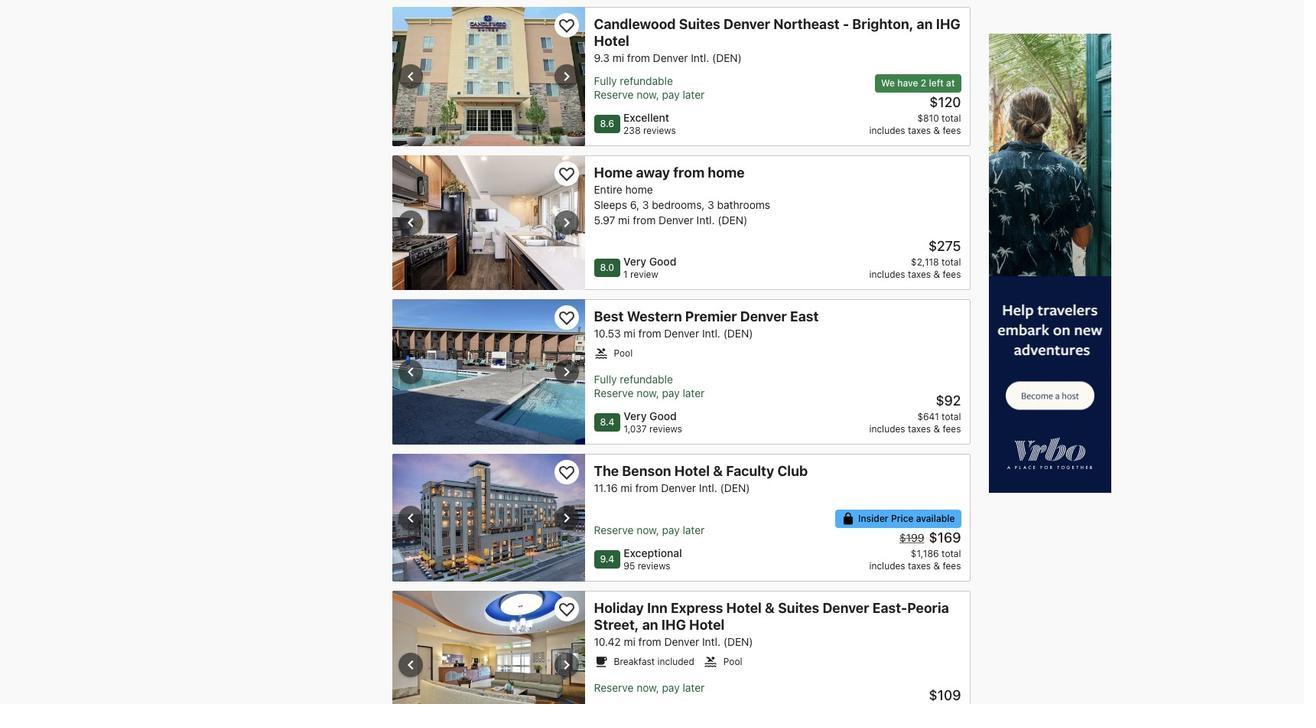 Task type: vqa. For each thing, say whether or not it's contained in the screenshot.
(DEN) within the Holiday Inn Express Hotel & Suites Denver East-Peoria Street, an IHG Hotel 10.42 mi from Denver Intl. (DEN)
yes



Task type: describe. For each thing, give the bounding box(es) containing it.
$199 button
[[898, 531, 926, 545]]

exterior image for the
[[392, 454, 585, 582]]

total inside $199 $169 $1,186 total includes taxes & fees
[[942, 548, 962, 560]]

9.4
[[600, 554, 615, 565]]

1 later from the top
[[683, 88, 705, 101]]

the
[[594, 463, 619, 479]]

hotel down express
[[690, 617, 725, 633]]

reviews for hotel
[[644, 125, 676, 136]]

$810
[[918, 113, 940, 124]]

fees inside "we have 2 left at $120 $810 total includes taxes & fees"
[[943, 125, 962, 136]]

1 reserve from the top
[[594, 88, 634, 101]]

very good 1 review
[[624, 255, 677, 280]]

show next image for best western premier denver east image
[[558, 363, 576, 381]]

total inside the $275 $2,118 total includes taxes & fees
[[942, 257, 962, 268]]

denver left east
[[741, 309, 787, 325]]

suites inside "candlewood suites denver northeast - brighton, an ihg hotel 9.3 mi from denver intl. (den)"
[[679, 16, 721, 32]]

exceptional
[[624, 547, 682, 560]]

95
[[624, 560, 635, 572]]

& inside the benson hotel & faculty club 11.16 mi from denver intl. (den)
[[713, 463, 723, 479]]

good for very good 1 review
[[650, 255, 677, 268]]

insider price available
[[859, 513, 956, 524]]

mi inside home away from home entire home sleeps 6, 3 bedrooms, 3 bathrooms 5.97 mi from denver intl. (den)
[[618, 214, 630, 227]]

& inside "we have 2 left at $120 $810 total includes taxes & fees"
[[934, 125, 941, 136]]

intl. inside home away from home entire home sleeps 6, 3 bedrooms, 3 bathrooms 5.97 mi from denver intl. (den)
[[697, 214, 715, 227]]

includes inside the $275 $2,118 total includes taxes & fees
[[870, 269, 906, 280]]

show next image for the benson hotel & faculty club image
[[558, 509, 576, 527]]

excellent
[[624, 111, 670, 124]]

benson
[[622, 463, 672, 479]]

show next image for home away from home image
[[558, 214, 576, 232]]

holiday inn express hotel & suites denver east-peoria street, an ihg hotel 10.42 mi from denver intl. (den)
[[594, 600, 950, 648]]

included
[[658, 656, 695, 668]]

breakfast
[[614, 656, 655, 668]]

we
[[882, 77, 895, 89]]

hotel inside the benson hotel & faculty club 11.16 mi from denver intl. (den)
[[675, 463, 710, 479]]

1 pay from the top
[[662, 88, 680, 101]]

private kitchen image
[[392, 156, 585, 290]]

ihg inside "candlewood suites denver northeast - brighton, an ihg hotel 9.3 mi from denver intl. (den)"
[[936, 16, 961, 32]]

later inside the reserve now, pay later $109
[[683, 681, 705, 694]]

from inside holiday inn express hotel & suites denver east-peoria street, an ihg hotel 10.42 mi from denver intl. (den)
[[639, 635, 662, 648]]

small image for insider price available
[[842, 512, 856, 526]]

breakfast included
[[614, 656, 695, 668]]

$109
[[930, 687, 962, 704]]

bedrooms,
[[652, 198, 705, 211]]

denver inside the benson hotel & faculty club 11.16 mi from denver intl. (den)
[[661, 482, 697, 495]]

intl. inside holiday inn express hotel & suites denver east-peoria street, an ihg hotel 10.42 mi from denver intl. (den)
[[703, 635, 721, 648]]

home
[[594, 165, 633, 181]]

9.3
[[594, 51, 610, 64]]

$641
[[918, 411, 940, 423]]

mi inside the best western premier denver east 10.53 mi from denver intl. (den)
[[624, 327, 636, 340]]

fully refundable reserve now, pay later for best western premier denver east
[[594, 373, 705, 400]]

pay inside the reserve now, pay later $109
[[662, 681, 680, 694]]

taxes inside $92 $641 total includes taxes & fees
[[908, 423, 932, 435]]

$1,186
[[911, 548, 940, 560]]

taxes inside the $275 $2,118 total includes taxes & fees
[[908, 269, 932, 280]]

1,037
[[624, 423, 647, 435]]

premier
[[686, 309, 737, 325]]

denver inside home away from home entire home sleeps 6, 3 bedrooms, 3 bathrooms 5.97 mi from denver intl. (den)
[[659, 214, 694, 227]]

fully for candlewood suites denver northeast - brighton, an ihg hotel
[[594, 74, 617, 87]]

hotel right express
[[727, 600, 762, 616]]

intl. inside "candlewood suites denver northeast - brighton, an ihg hotel 9.3 mi from denver intl. (den)"
[[691, 51, 710, 64]]

show previous image for home away from home image
[[401, 214, 420, 232]]

5.97
[[594, 214, 616, 227]]

$169
[[930, 530, 962, 546]]

includes inside $199 $169 $1,186 total includes taxes & fees
[[870, 560, 906, 572]]

Save Candlewood Suites Denver Northeast - Brighton, an IHG Hotel to a trip checkbox
[[554, 13, 579, 38]]

club
[[778, 463, 808, 479]]

(den) inside "candlewood suites denver northeast - brighton, an ihg hotel 9.3 mi from denver intl. (den)"
[[713, 51, 742, 64]]

peoria
[[908, 600, 950, 616]]

small image for pool
[[704, 655, 718, 669]]

an inside "candlewood suites denver northeast - brighton, an ihg hotel 9.3 mi from denver intl. (den)"
[[917, 16, 933, 32]]

candlewood suites denver northeast - brighton, an ihg hotel 9.3 mi from denver intl. (den)
[[594, 16, 961, 64]]

(den) inside holiday inn express hotel & suites denver east-peoria street, an ihg hotel 10.42 mi from denver intl. (den)
[[724, 635, 754, 648]]

taxes inside $199 $169 $1,186 total includes taxes & fees
[[908, 560, 932, 572]]

an inside holiday inn express hotel & suites denver east-peoria street, an ihg hotel 10.42 mi from denver intl. (den)
[[643, 617, 659, 633]]

1 3 from the left
[[643, 198, 649, 211]]

238
[[624, 125, 641, 136]]

-
[[843, 16, 850, 32]]

6,
[[630, 198, 640, 211]]

we have 2 left at $120 $810 total includes taxes & fees
[[870, 77, 962, 136]]

reserve now, pay later $109
[[594, 681, 962, 704]]

taxes inside "we have 2 left at $120 $810 total includes taxes & fees"
[[908, 125, 932, 136]]

& inside $199 $169 $1,186 total includes taxes & fees
[[934, 560, 941, 572]]

intl. inside the benson hotel & faculty club 11.16 mi from denver intl. (den)
[[699, 482, 718, 495]]

candlewood
[[594, 16, 676, 32]]

show previous image for best western premier denver east image
[[401, 363, 420, 381]]

street,
[[594, 617, 639, 633]]

mi inside the benson hotel & faculty club 11.16 mi from denver intl. (den)
[[621, 482, 633, 495]]

small image for breakfast included
[[594, 655, 608, 669]]

Save Best Western Premier Denver East to a trip checkbox
[[554, 306, 579, 330]]

1
[[624, 269, 628, 280]]

includes inside $92 $641 total includes taxes & fees
[[870, 423, 906, 435]]

10.53
[[594, 327, 621, 340]]

exceptional 95 reviews
[[624, 547, 682, 572]]

express
[[671, 600, 724, 616]]

(den) inside the benson hotel & faculty club 11.16 mi from denver intl. (den)
[[721, 482, 750, 495]]

8.6
[[600, 118, 615, 130]]

$199 $169 $1,186 total includes taxes & fees
[[870, 530, 962, 572]]



Task type: locate. For each thing, give the bounding box(es) containing it.
mi right 9.3
[[613, 51, 625, 64]]

mi inside "candlewood suites denver northeast - brighton, an ihg hotel 9.3 mi from denver intl. (den)"
[[613, 51, 625, 64]]

0 vertical spatial small image
[[594, 347, 608, 361]]

0 horizontal spatial small image
[[594, 347, 608, 361]]

hotel inside "candlewood suites denver northeast - brighton, an ihg hotel 9.3 mi from denver intl. (den)"
[[594, 33, 630, 49]]

from down 'candlewood'
[[627, 51, 650, 64]]

8.0
[[600, 262, 615, 273]]

reviews inside excellent 238 reviews
[[644, 125, 676, 136]]

1 vertical spatial ihg
[[662, 617, 686, 633]]

1 refundable from the top
[[620, 74, 673, 87]]

denver up included
[[665, 635, 700, 648]]

0 vertical spatial fully refundable reserve now, pay later
[[594, 74, 705, 101]]

hotel up 9.3
[[594, 33, 630, 49]]

reserve now, pay later
[[594, 524, 705, 537]]

2 now, from the top
[[637, 387, 660, 400]]

insider
[[859, 513, 889, 524]]

Save The Benson Hotel & Faculty Club to a trip checkbox
[[554, 460, 579, 485]]

show next image for candlewood suites denver northeast - brighton, an ihg hotel image
[[558, 68, 576, 86]]

pay down included
[[662, 681, 680, 694]]

fully right show next image for best western premier denver east
[[594, 373, 617, 386]]

fully refundable reserve now, pay later up very good 1,037 reviews
[[594, 373, 705, 400]]

best western premier denver east 10.53 mi from denver intl. (den)
[[594, 309, 819, 340]]

& right express
[[765, 600, 775, 616]]

fully refundable reserve now, pay later for candlewood suites denver northeast - brighton, an ihg hotel
[[594, 74, 705, 101]]

3 now, from the top
[[637, 524, 660, 537]]

& down $810
[[934, 125, 941, 136]]

2 exterior image from the top
[[392, 454, 585, 582]]

left
[[930, 77, 944, 89]]

intl.
[[691, 51, 710, 64], [697, 214, 715, 227], [703, 327, 721, 340], [699, 482, 718, 495], [703, 635, 721, 648]]

taxes down $810
[[908, 125, 932, 136]]

taxes
[[908, 125, 932, 136], [908, 269, 932, 280], [908, 423, 932, 435], [908, 560, 932, 572]]

1 vertical spatial reviews
[[650, 423, 683, 435]]

0 horizontal spatial an
[[643, 617, 659, 633]]

$199
[[900, 531, 925, 544]]

from down 'benson'
[[636, 482, 659, 495]]

small image down 10.42
[[594, 655, 608, 669]]

very inside very good 1 review
[[624, 255, 647, 268]]

now, up excellent at the top
[[637, 88, 660, 101]]

4 pay from the top
[[662, 681, 680, 694]]

fees down $120
[[943, 125, 962, 136]]

1 vertical spatial very
[[624, 410, 647, 423]]

fully refundable reserve now, pay later up excellent at the top
[[594, 74, 705, 101]]

3 right 6,
[[643, 198, 649, 211]]

from down 6,
[[633, 214, 656, 227]]

taxes down $1,186
[[908, 560, 932, 572]]

2 very from the top
[[624, 410, 647, 423]]

an right 'brighton,'
[[917, 16, 933, 32]]

very inside very good 1,037 reviews
[[624, 410, 647, 423]]

1 very from the top
[[624, 255, 647, 268]]

best
[[594, 309, 624, 325]]

0 vertical spatial an
[[917, 16, 933, 32]]

mi up breakfast at the bottom of the page
[[624, 635, 636, 648]]

small image for pool
[[594, 347, 608, 361]]

taxes down $2,118
[[908, 269, 932, 280]]

denver down 'benson'
[[661, 482, 697, 495]]

exterior image for candlewood
[[392, 7, 585, 146]]

2 total from the top
[[942, 257, 962, 268]]

show previous image for holiday inn express hotel & suites denver east-peoria street, an ihg hotel image
[[401, 656, 420, 674]]

entire
[[594, 183, 623, 196]]

northeast
[[774, 16, 840, 32]]

&
[[934, 125, 941, 136], [934, 269, 941, 280], [934, 423, 941, 435], [713, 463, 723, 479], [934, 560, 941, 572], [765, 600, 775, 616]]

total inside "we have 2 left at $120 $810 total includes taxes & fees"
[[942, 113, 962, 124]]

3 taxes from the top
[[908, 423, 932, 435]]

brighton,
[[853, 16, 914, 32]]

now, up very good 1,037 reviews
[[637, 387, 660, 400]]

1 horizontal spatial small image
[[842, 512, 856, 526]]

excellent 238 reviews
[[624, 111, 676, 136]]

reviews right 1,037
[[650, 423, 683, 435]]

pay up exceptional at the bottom
[[662, 524, 680, 537]]

3 pay from the top
[[662, 524, 680, 537]]

good
[[650, 255, 677, 268], [650, 410, 677, 423]]

suites
[[679, 16, 721, 32], [778, 600, 820, 616]]

pool
[[614, 348, 633, 359], [724, 656, 743, 668]]

refundable for best western premier denver east
[[620, 373, 673, 386]]

small image left insider on the right bottom of page
[[842, 512, 856, 526]]

1 total from the top
[[942, 113, 962, 124]]

very up 1,037
[[624, 410, 647, 423]]

0 horizontal spatial home
[[626, 183, 653, 196]]

$275 $2,118 total includes taxes & fees
[[870, 238, 962, 280]]

0 vertical spatial fully
[[594, 74, 617, 87]]

0 horizontal spatial small image
[[594, 655, 608, 669]]

1 vertical spatial fully
[[594, 373, 617, 386]]

mi right 10.53
[[624, 327, 636, 340]]

8.4
[[600, 417, 615, 428]]

$275
[[929, 238, 962, 254]]

total down $120
[[942, 113, 962, 124]]

reviews inside exceptional 95 reviews
[[638, 560, 671, 572]]

bathrooms
[[718, 198, 771, 211]]

2 refundable from the top
[[620, 373, 673, 386]]

1 horizontal spatial home
[[708, 165, 745, 181]]

available
[[917, 513, 956, 524]]

small image
[[594, 347, 608, 361], [842, 512, 856, 526]]

ihg up "at"
[[936, 16, 961, 32]]

total
[[942, 113, 962, 124], [942, 257, 962, 268], [942, 411, 962, 423], [942, 548, 962, 560]]

now, inside the reserve now, pay later $109
[[637, 681, 660, 694]]

0 vertical spatial pool
[[614, 348, 633, 359]]

mi right 11.16
[[621, 482, 633, 495]]

1 now, from the top
[[637, 88, 660, 101]]

reserve inside the reserve now, pay later $109
[[594, 681, 634, 694]]

east
[[791, 309, 819, 325]]

from inside the benson hotel & faculty club 11.16 mi from denver intl. (den)
[[636, 482, 659, 495]]

2 vertical spatial exterior image
[[392, 591, 585, 704]]

reserve up 8.6
[[594, 88, 634, 101]]

ihg inside holiday inn express hotel & suites denver east-peoria street, an ihg hotel 10.42 mi from denver intl. (den)
[[662, 617, 686, 633]]

fully for best western premier denver east
[[594, 373, 617, 386]]

from
[[627, 51, 650, 64], [674, 165, 705, 181], [633, 214, 656, 227], [639, 327, 662, 340], [636, 482, 659, 495], [639, 635, 662, 648]]

inn
[[647, 600, 668, 616]]

hotel
[[594, 33, 630, 49], [675, 463, 710, 479], [727, 600, 762, 616], [690, 617, 725, 633]]

1 horizontal spatial small image
[[704, 655, 718, 669]]

1 exterior image from the top
[[392, 7, 585, 146]]

very up 1
[[624, 255, 647, 268]]

includes inside "we have 2 left at $120 $810 total includes taxes & fees"
[[870, 125, 906, 136]]

an
[[917, 16, 933, 32], [643, 617, 659, 633]]

2 small image from the left
[[704, 655, 718, 669]]

denver down bedrooms,
[[659, 214, 694, 227]]

away
[[636, 165, 670, 181]]

refundable for candlewood suites denver northeast - brighton, an ihg hotel
[[620, 74, 673, 87]]

1 horizontal spatial ihg
[[936, 16, 961, 32]]

fees inside the $275 $2,118 total includes taxes & fees
[[943, 269, 962, 280]]

3 later from the top
[[683, 524, 705, 537]]

1 vertical spatial refundable
[[620, 373, 673, 386]]

fees inside $199 $169 $1,186 total includes taxes & fees
[[943, 560, 962, 572]]

hotel right 'benson'
[[675, 463, 710, 479]]

1 includes from the top
[[870, 125, 906, 136]]

exterior image
[[392, 7, 585, 146], [392, 454, 585, 582], [392, 591, 585, 704]]

reserve down breakfast at the bottom of the page
[[594, 681, 634, 694]]

refundable up excellent at the top
[[620, 74, 673, 87]]

suites inside holiday inn express hotel & suites denver east-peoria street, an ihg hotel 10.42 mi from denver intl. (den)
[[778, 600, 820, 616]]

reserve
[[594, 88, 634, 101], [594, 387, 634, 400], [594, 524, 634, 537], [594, 681, 634, 694]]

4 now, from the top
[[637, 681, 660, 694]]

faculty
[[727, 463, 775, 479]]

very
[[624, 255, 647, 268], [624, 410, 647, 423]]

pay
[[662, 88, 680, 101], [662, 387, 680, 400], [662, 524, 680, 537], [662, 681, 680, 694]]

$92
[[936, 393, 962, 409]]

3 includes from the top
[[870, 423, 906, 435]]

holiday
[[594, 600, 644, 616]]

Save Holiday Inn Express Hotel & Suites Denver East-Peoria Street, an IHG Hotel to a trip checkbox
[[554, 597, 579, 622]]

show next image for holiday inn express hotel & suites denver east-peoria street, an ihg hotel image
[[558, 656, 576, 674]]

1 small image from the left
[[594, 655, 608, 669]]

2 taxes from the top
[[908, 269, 932, 280]]

ihg
[[936, 16, 961, 32], [662, 617, 686, 633]]

0 horizontal spatial pool
[[614, 348, 633, 359]]

& down $1,186
[[934, 560, 941, 572]]

3 fees from the top
[[943, 423, 962, 435]]

ihg down inn
[[662, 617, 686, 633]]

3 reserve from the top
[[594, 524, 634, 537]]

good for very good 1,037 reviews
[[650, 410, 677, 423]]

mi inside holiday inn express hotel & suites denver east-peoria street, an ihg hotel 10.42 mi from denver intl. (den)
[[624, 635, 636, 648]]

fees down "$275"
[[943, 269, 962, 280]]

have
[[898, 77, 919, 89]]

1 fully from the top
[[594, 74, 617, 87]]

includes
[[870, 125, 906, 136], [870, 269, 906, 280], [870, 423, 906, 435], [870, 560, 906, 572]]

& inside holiday inn express hotel & suites denver east-peoria street, an ihg hotel 10.42 mi from denver intl. (den)
[[765, 600, 775, 616]]

fees down $92
[[943, 423, 962, 435]]

& down $641
[[934, 423, 941, 435]]

1 vertical spatial exterior image
[[392, 454, 585, 582]]

total down $169 on the right of the page
[[942, 548, 962, 560]]

from up breakfast included
[[639, 635, 662, 648]]

denver left the "northeast"
[[724, 16, 771, 32]]

pay up excellent at the top
[[662, 88, 680, 101]]

2 fully from the top
[[594, 373, 617, 386]]

2 pay from the top
[[662, 387, 680, 400]]

the benson hotel & faculty club 11.16 mi from denver intl. (den)
[[594, 463, 808, 495]]

1 vertical spatial home
[[626, 183, 653, 196]]

2 fully refundable reserve now, pay later from the top
[[594, 373, 705, 400]]

0 horizontal spatial 3
[[643, 198, 649, 211]]

3 total from the top
[[942, 411, 962, 423]]

reviews down excellent at the top
[[644, 125, 676, 136]]

(den) inside the best western premier denver east 10.53 mi from denver intl. (den)
[[724, 327, 754, 340]]

2 reserve from the top
[[594, 387, 634, 400]]

home away from home entire home sleeps 6, 3 bedrooms, 3 bathrooms 5.97 mi from denver intl. (den)
[[594, 165, 771, 227]]

0 vertical spatial suites
[[679, 16, 721, 32]]

now, down breakfast included
[[637, 681, 660, 694]]

from up bedrooms,
[[674, 165, 705, 181]]

now, up exceptional at the bottom
[[637, 524, 660, 537]]

3
[[643, 198, 649, 211], [708, 198, 715, 211]]

4 taxes from the top
[[908, 560, 932, 572]]

2
[[921, 77, 927, 89]]

1 horizontal spatial 3
[[708, 198, 715, 211]]

4 fees from the top
[[943, 560, 962, 572]]

from inside the best western premier denver east 10.53 mi from denver intl. (den)
[[639, 327, 662, 340]]

show previous image for the benson hotel & faculty club image
[[401, 509, 420, 527]]

very for very good 1,037 reviews
[[624, 410, 647, 423]]

denver left east-
[[823, 600, 870, 616]]

reserve up 8.4
[[594, 387, 634, 400]]

0 vertical spatial home
[[708, 165, 745, 181]]

fully down 9.3
[[594, 74, 617, 87]]

home up 6,
[[626, 183, 653, 196]]

price
[[892, 513, 914, 524]]

4 later from the top
[[683, 681, 705, 694]]

fees inside $92 $641 total includes taxes & fees
[[943, 423, 962, 435]]

10.42
[[594, 635, 621, 648]]

home
[[708, 165, 745, 181], [626, 183, 653, 196]]

1 vertical spatial good
[[650, 410, 677, 423]]

1 fully refundable reserve now, pay later from the top
[[594, 74, 705, 101]]

& inside the $275 $2,118 total includes taxes & fees
[[934, 269, 941, 280]]

0 vertical spatial reviews
[[644, 125, 676, 136]]

pool for small image corresponding to pool
[[724, 656, 743, 668]]

denver down 'candlewood'
[[653, 51, 688, 64]]

0 vertical spatial good
[[650, 255, 677, 268]]

1 taxes from the top
[[908, 125, 932, 136]]

fees down $169 on the right of the page
[[943, 560, 962, 572]]

1 vertical spatial an
[[643, 617, 659, 633]]

review
[[631, 269, 659, 280]]

mi right 5.97
[[618, 214, 630, 227]]

good up review
[[650, 255, 677, 268]]

$2,118
[[912, 257, 940, 268]]

4 reserve from the top
[[594, 681, 634, 694]]

fully refundable reserve now, pay later
[[594, 74, 705, 101], [594, 373, 705, 400]]

0 vertical spatial ihg
[[936, 16, 961, 32]]

1 vertical spatial fully refundable reserve now, pay later
[[594, 373, 705, 400]]

outdoor pool image
[[392, 299, 585, 445]]

(den) inside home away from home entire home sleeps 6, 3 bedrooms, 3 bathrooms 5.97 mi from denver intl. (den)
[[718, 214, 748, 227]]

mi
[[613, 51, 625, 64], [618, 214, 630, 227], [624, 327, 636, 340], [621, 482, 633, 495], [624, 635, 636, 648]]

reviews
[[644, 125, 676, 136], [650, 423, 683, 435], [638, 560, 671, 572]]

east-
[[873, 600, 908, 616]]

small image
[[594, 655, 608, 669], [704, 655, 718, 669]]

pool for small icon associated with pool
[[614, 348, 633, 359]]

denver down western
[[665, 327, 700, 340]]

very for very good 1 review
[[624, 255, 647, 268]]

(den)
[[713, 51, 742, 64], [718, 214, 748, 227], [724, 327, 754, 340], [721, 482, 750, 495], [724, 635, 754, 648]]

pay up very good 1,037 reviews
[[662, 387, 680, 400]]

total inside $92 $641 total includes taxes & fees
[[942, 411, 962, 423]]

$120
[[930, 94, 962, 110]]

denver
[[724, 16, 771, 32], [653, 51, 688, 64], [659, 214, 694, 227], [741, 309, 787, 325], [665, 327, 700, 340], [661, 482, 697, 495], [823, 600, 870, 616], [665, 635, 700, 648]]

2 includes from the top
[[870, 269, 906, 280]]

pool down holiday inn express hotel & suites denver east-peoria street, an ihg hotel 10.42 mi from denver intl. (den)
[[724, 656, 743, 668]]

from down western
[[639, 327, 662, 340]]

refundable
[[620, 74, 673, 87], [620, 373, 673, 386]]

0 vertical spatial exterior image
[[392, 7, 585, 146]]

3 right bedrooms,
[[708, 198, 715, 211]]

1 fees from the top
[[943, 125, 962, 136]]

& left the faculty
[[713, 463, 723, 479]]

& inside $92 $641 total includes taxes & fees
[[934, 423, 941, 435]]

good right 8.4
[[650, 410, 677, 423]]

2 later from the top
[[683, 387, 705, 400]]

an down inn
[[643, 617, 659, 633]]

western
[[627, 309, 682, 325]]

sleeps
[[594, 198, 628, 211]]

reviews down exceptional at the bottom
[[638, 560, 671, 572]]

0 vertical spatial very
[[624, 255, 647, 268]]

2 vertical spatial reviews
[[638, 560, 671, 572]]

4 includes from the top
[[870, 560, 906, 572]]

1 horizontal spatial an
[[917, 16, 933, 32]]

from inside "candlewood suites denver northeast - brighton, an ihg hotel 9.3 mi from denver intl. (den)"
[[627, 51, 650, 64]]

fees
[[943, 125, 962, 136], [943, 269, 962, 280], [943, 423, 962, 435], [943, 560, 962, 572]]

1 horizontal spatial pool
[[724, 656, 743, 668]]

2 3 from the left
[[708, 198, 715, 211]]

1 vertical spatial pool
[[724, 656, 743, 668]]

Save Home away from home to a trip checkbox
[[554, 162, 579, 186]]

reviews inside very good 1,037 reviews
[[650, 423, 683, 435]]

show previous image for candlewood suites denver northeast - brighton, an ihg hotel image
[[401, 68, 420, 86]]

3 exterior image from the top
[[392, 591, 585, 704]]

total down "$275"
[[942, 257, 962, 268]]

pool down 10.53
[[614, 348, 633, 359]]

total down $92
[[942, 411, 962, 423]]

small image right included
[[704, 655, 718, 669]]

$92 $641 total includes taxes & fees
[[870, 393, 962, 435]]

1 vertical spatial suites
[[778, 600, 820, 616]]

1 horizontal spatial suites
[[778, 600, 820, 616]]

at
[[947, 77, 956, 89]]

1 vertical spatial small image
[[842, 512, 856, 526]]

home up the bathrooms
[[708, 165, 745, 181]]

good inside very good 1 review
[[650, 255, 677, 268]]

reviews for from
[[638, 560, 671, 572]]

now,
[[637, 88, 660, 101], [637, 387, 660, 400], [637, 524, 660, 537], [637, 681, 660, 694]]

0 vertical spatial refundable
[[620, 74, 673, 87]]

& down $2,118
[[934, 269, 941, 280]]

very good 1,037 reviews
[[624, 410, 683, 435]]

small image down 10.53
[[594, 347, 608, 361]]

11.16
[[594, 482, 618, 495]]

taxes down $641
[[908, 423, 932, 435]]

reserve up 9.4
[[594, 524, 634, 537]]

2 fees from the top
[[943, 269, 962, 280]]

4 total from the top
[[942, 548, 962, 560]]

good inside very good 1,037 reviews
[[650, 410, 677, 423]]

0 horizontal spatial suites
[[679, 16, 721, 32]]

0 horizontal spatial ihg
[[662, 617, 686, 633]]

refundable up very good 1,037 reviews
[[620, 373, 673, 386]]

intl. inside the best western premier denver east 10.53 mi from denver intl. (den)
[[703, 327, 721, 340]]



